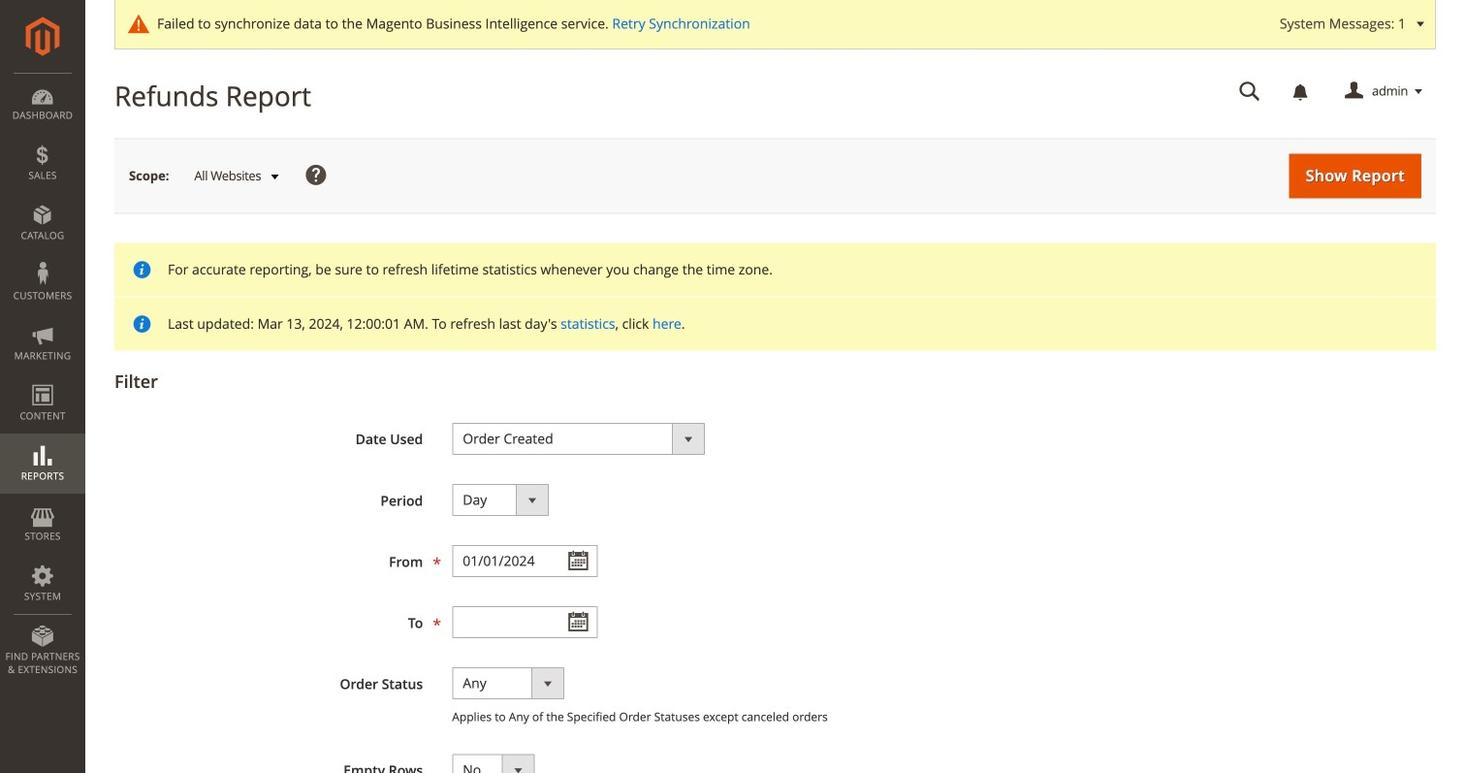 Task type: describe. For each thing, give the bounding box(es) containing it.
magento admin panel image
[[26, 16, 60, 56]]



Task type: locate. For each thing, give the bounding box(es) containing it.
None text field
[[1226, 75, 1275, 109], [452, 545, 598, 577], [452, 606, 598, 638], [1226, 75, 1275, 109], [452, 545, 598, 577], [452, 606, 598, 638]]

menu bar
[[0, 73, 85, 686]]



